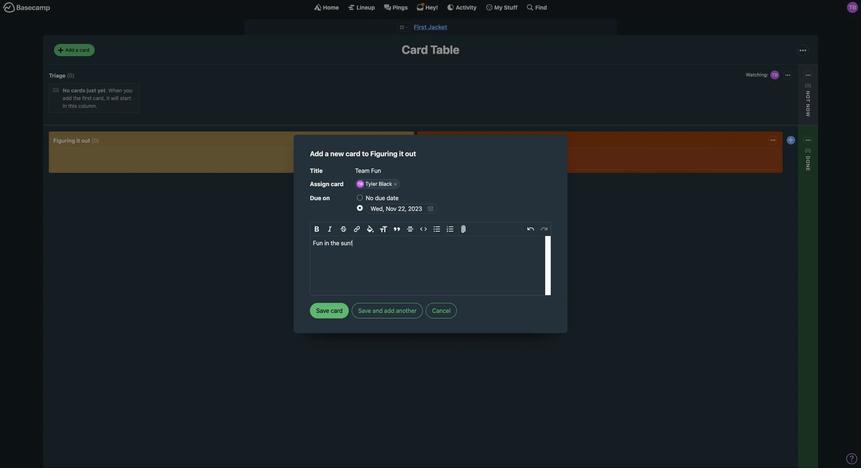Task type: locate. For each thing, give the bounding box(es) containing it.
tyler black ×
[[366, 181, 397, 187]]

it up 'color it purple' icon
[[399, 150, 404, 158]]

0 vertical spatial tyler black image
[[848, 2, 859, 13]]

add up triage (0)
[[65, 47, 74, 53]]

color it pink image
[[387, 177, 393, 183]]

pings button
[[384, 4, 408, 11]]

no inside add it to the schedule? option group
[[366, 195, 374, 202]]

0 vertical spatial it
[[107, 95, 110, 102]]

the inside describe your card here… text box
[[331, 240, 340, 247]]

no left cards
[[63, 87, 70, 94]]

0 vertical spatial the
[[73, 95, 81, 102]]

no down color it green icon
[[366, 195, 374, 202]]

2 vertical spatial it
[[399, 150, 404, 158]]

no
[[63, 87, 70, 94], [366, 195, 374, 202]]

1 n from the top
[[806, 104, 812, 108]]

color it yellow image
[[365, 177, 371, 183]]

Choose date… field
[[366, 204, 438, 214]]

in right fun
[[325, 240, 329, 247]]

add inside . when you add the first card, it will start in this column.
[[63, 95, 72, 102]]

pings
[[393, 4, 408, 11]]

jacket
[[428, 24, 448, 30]]

due
[[310, 195, 322, 202]]

the left sun!
[[331, 240, 340, 247]]

color it orange image
[[372, 177, 378, 183]]

0 vertical spatial figuring
[[53, 137, 75, 144]]

cards
[[71, 87, 85, 94]]

0 horizontal spatial tyler black image
[[397, 151, 408, 162]]

o
[[806, 95, 812, 99], [806, 108, 812, 112], [806, 160, 812, 164]]

1 horizontal spatial it
[[107, 95, 110, 102]]

1 horizontal spatial add
[[384, 308, 395, 315]]

2 horizontal spatial add
[[358, 199, 367, 206]]

color it green image
[[365, 186, 371, 192]]

e
[[806, 168, 812, 171]]

fun
[[313, 240, 323, 247]]

find
[[536, 4, 547, 11]]

0 vertical spatial in
[[63, 103, 67, 109]]

0 vertical spatial out
[[81, 137, 90, 144]]

o for d o n e
[[806, 160, 812, 164]]

0 vertical spatial a
[[76, 47, 78, 53]]

1 o from the top
[[806, 95, 812, 99]]

1 vertical spatial figuring
[[371, 150, 398, 158]]

n o t n o w
[[806, 91, 812, 117]]

add
[[65, 47, 74, 53], [310, 150, 324, 158], [358, 199, 367, 206]]

1 horizontal spatial a
[[325, 150, 329, 158]]

just
[[87, 87, 96, 94]]

2 horizontal spatial tyler black image
[[848, 2, 859, 13]]

rename
[[358, 226, 377, 232]]

None submit
[[759, 106, 811, 115], [356, 162, 408, 172], [759, 171, 811, 180], [356, 211, 408, 220], [356, 234, 408, 243], [310, 304, 349, 319], [759, 106, 811, 115], [356, 162, 408, 172], [759, 171, 811, 180], [356, 211, 408, 220], [356, 234, 408, 243], [310, 304, 349, 319]]

you
[[124, 87, 132, 94]]

my stuff button
[[486, 4, 518, 11]]

2 vertical spatial tyler black image
[[397, 151, 408, 162]]

add
[[63, 95, 72, 102], [384, 308, 395, 315]]

1 vertical spatial add
[[310, 150, 324, 158]]

add down the "color it blue" icon
[[358, 199, 367, 206]]

d o n e
[[806, 156, 812, 171]]

the down cards
[[73, 95, 81, 102]]

1 horizontal spatial in
[[325, 240, 329, 247]]

will
[[111, 95, 119, 102]]

option group
[[356, 176, 408, 194]]

figuring
[[53, 137, 75, 144], [371, 150, 398, 158]]

activity link
[[447, 4, 477, 11]]

2 vertical spatial o
[[806, 160, 812, 164]]

1 vertical spatial a
[[325, 150, 329, 158]]

t
[[806, 99, 812, 102]]

no due date
[[366, 195, 399, 202]]

hey! button
[[417, 4, 438, 11]]

1 horizontal spatial out
[[405, 150, 416, 158]]

0 vertical spatial no
[[63, 87, 70, 94]]

figuring down this
[[53, 137, 75, 144]]

n
[[806, 104, 812, 108], [806, 164, 812, 168]]

o down t
[[806, 108, 812, 112]]

0 vertical spatial o
[[806, 95, 812, 99]]

save and add another
[[358, 308, 417, 315]]

1 vertical spatial o
[[806, 108, 812, 112]]

a
[[76, 47, 78, 53], [325, 150, 329, 158]]

switch accounts image
[[3, 2, 50, 13]]

2 o from the top
[[806, 108, 812, 112]]

(0)
[[67, 72, 75, 79], [805, 82, 812, 88], [92, 137, 99, 144], [805, 148, 812, 154]]

. when you add the first card, it will start in this column.
[[63, 87, 132, 109]]

due on
[[310, 195, 330, 202]]

my stuff
[[495, 4, 518, 11]]

add right 'and'
[[384, 308, 395, 315]]

1 vertical spatial watching:
[[358, 153, 381, 160]]

tyler black image
[[848, 2, 859, 13], [770, 70, 781, 80], [397, 151, 408, 162]]

add a new card to figuring it out
[[310, 150, 416, 158]]

watching:
[[746, 72, 769, 78], [358, 153, 381, 160], [761, 162, 785, 169]]

date
[[387, 195, 399, 202]]

0 horizontal spatial the
[[73, 95, 81, 102]]

no for no cards just yet
[[63, 87, 70, 94]]

0 horizontal spatial add
[[65, 47, 74, 53]]

3 o from the top
[[806, 160, 812, 164]]

0 horizontal spatial no
[[63, 87, 70, 94]]

another
[[396, 308, 417, 315]]

o up w
[[806, 95, 812, 99]]

1 horizontal spatial tyler black image
[[770, 70, 781, 80]]

(0) right the triage link at the top of page
[[67, 72, 75, 79]]

it left will
[[107, 95, 110, 102]]

tyler
[[366, 181, 378, 187]]

cancel
[[432, 308, 451, 315]]

card
[[80, 47, 90, 53], [346, 150, 361, 158], [331, 181, 344, 188], [369, 199, 379, 206]]

activity
[[456, 4, 477, 11]]

Type a card title… text field
[[355, 165, 552, 177]]

first jacket link
[[414, 24, 448, 30]]

1 vertical spatial add
[[384, 308, 395, 315]]

1 vertical spatial n
[[806, 164, 812, 168]]

2 vertical spatial add
[[358, 199, 367, 206]]

0 vertical spatial add
[[63, 95, 72, 102]]

d
[[806, 156, 812, 160]]

n down t
[[806, 104, 812, 108]]

1 vertical spatial it
[[77, 137, 80, 144]]

yet
[[98, 87, 106, 94]]

first jacket
[[414, 24, 448, 30]]

1 horizontal spatial no
[[366, 195, 374, 202]]

1 vertical spatial no
[[366, 195, 374, 202]]

first
[[414, 24, 427, 30]]

out
[[81, 137, 90, 144], [405, 150, 416, 158]]

black
[[379, 181, 392, 187]]

n down d
[[806, 164, 812, 168]]

lineup
[[357, 4, 375, 11]]

add a card
[[65, 47, 90, 53]]

in
[[63, 103, 67, 109], [325, 240, 329, 247]]

0 vertical spatial add
[[65, 47, 74, 53]]

home link
[[314, 4, 339, 11]]

n
[[806, 91, 812, 95]]

o up e
[[806, 160, 812, 164]]

add up title at the top left
[[310, 150, 324, 158]]

color it purple image
[[394, 177, 400, 183]]

0 horizontal spatial a
[[76, 47, 78, 53]]

1 vertical spatial out
[[405, 150, 416, 158]]

1 vertical spatial in
[[325, 240, 329, 247]]

card table
[[402, 43, 460, 57]]

in left this
[[63, 103, 67, 109]]

the
[[73, 95, 81, 102], [331, 240, 340, 247]]

a for new
[[325, 150, 329, 158]]

add inside button
[[384, 308, 395, 315]]

Describe your card here… text field
[[311, 237, 551, 296]]

2 horizontal spatial it
[[399, 150, 404, 158]]

table
[[431, 43, 460, 57]]

0 horizontal spatial it
[[77, 137, 80, 144]]

1 vertical spatial the
[[331, 240, 340, 247]]

0 horizontal spatial in
[[63, 103, 67, 109]]

0 horizontal spatial figuring
[[53, 137, 75, 144]]

0 horizontal spatial out
[[81, 137, 90, 144]]

1 horizontal spatial add
[[310, 150, 324, 158]]

when
[[108, 87, 122, 94]]

it down this
[[77, 137, 80, 144]]

and
[[373, 308, 383, 315]]

it
[[107, 95, 110, 102], [77, 137, 80, 144], [399, 150, 404, 158]]

add up this
[[63, 95, 72, 102]]

1 horizontal spatial the
[[331, 240, 340, 247]]

figuring right the to
[[371, 150, 398, 158]]

triage (0)
[[49, 72, 75, 79]]

no for no due date
[[366, 195, 374, 202]]

0 vertical spatial n
[[806, 104, 812, 108]]

0 horizontal spatial add
[[63, 95, 72, 102]]

figuring it out link
[[53, 137, 90, 144]]



Task type: describe. For each thing, give the bounding box(es) containing it.
start
[[120, 95, 131, 102]]

due
[[375, 195, 385, 202]]

triage link
[[49, 72, 66, 79]]

color it red image
[[379, 177, 385, 183]]

1 horizontal spatial figuring
[[371, 150, 398, 158]]

add for add a card
[[65, 47, 74, 53]]

figuring it out (0)
[[53, 137, 99, 144]]

2 vertical spatial watching:
[[761, 162, 785, 169]]

×
[[394, 181, 397, 187]]

tyler black image inside main element
[[848, 2, 859, 13]]

card,
[[93, 95, 105, 102]]

in inside describe your card here… text box
[[325, 240, 329, 247]]

add for add card
[[358, 199, 367, 206]]

lineup link
[[348, 4, 375, 11]]

a for card
[[76, 47, 78, 53]]

this
[[68, 103, 77, 109]]

cancel link
[[426, 304, 457, 319]]

(0) up n at the right of the page
[[805, 82, 812, 88]]

color it blue image
[[357, 186, 363, 192]]

(0) up d
[[805, 148, 812, 154]]

.
[[106, 87, 107, 94]]

(0) right figuring it out link
[[92, 137, 99, 144]]

new
[[331, 150, 344, 158]]

the inside . when you add the first card, it will start in this column.
[[73, 95, 81, 102]]

add a card link
[[54, 44, 95, 56]]

hey!
[[426, 4, 438, 11]]

save and add another button
[[352, 304, 423, 319]]

1 vertical spatial tyler black image
[[770, 70, 781, 80]]

on
[[323, 195, 330, 202]]

add it to the schedule? option group
[[357, 193, 552, 215]]

add for add a new card to figuring it out
[[310, 150, 324, 158]]

card
[[402, 43, 428, 57]]

no cards just yet
[[63, 87, 106, 94]]

my
[[495, 4, 503, 11]]

Type names to assign… text field
[[401, 179, 552, 189]]

color it brown image
[[372, 186, 378, 192]]

find button
[[527, 4, 547, 11]]

2 n from the top
[[806, 164, 812, 168]]

triage
[[49, 72, 66, 79]]

w
[[806, 112, 812, 117]]

save
[[358, 308, 371, 315]]

add card
[[358, 199, 379, 206]]

0 vertical spatial watching:
[[746, 72, 769, 78]]

main element
[[0, 0, 862, 14]]

rename link
[[356, 225, 408, 234]]

in inside . when you add the first card, it will start in this column.
[[63, 103, 67, 109]]

fun in the sun!
[[313, 240, 353, 247]]

o for n o t n o w
[[806, 95, 812, 99]]

assign
[[310, 181, 330, 188]]

add card link
[[356, 198, 408, 207]]

assign card
[[310, 181, 344, 188]]

color it white image
[[357, 177, 363, 183]]

first
[[82, 95, 92, 102]]

stuff
[[504, 4, 518, 11]]

column.
[[78, 103, 97, 109]]

it inside . when you add the first card, it will start in this column.
[[107, 95, 110, 102]]

title
[[310, 168, 323, 174]]

to
[[362, 150, 369, 158]]

home
[[323, 4, 339, 11]]

× link
[[392, 181, 400, 188]]

sun!
[[341, 240, 353, 247]]



Task type: vqa. For each thing, say whether or not it's contained in the screenshot.
message
no



